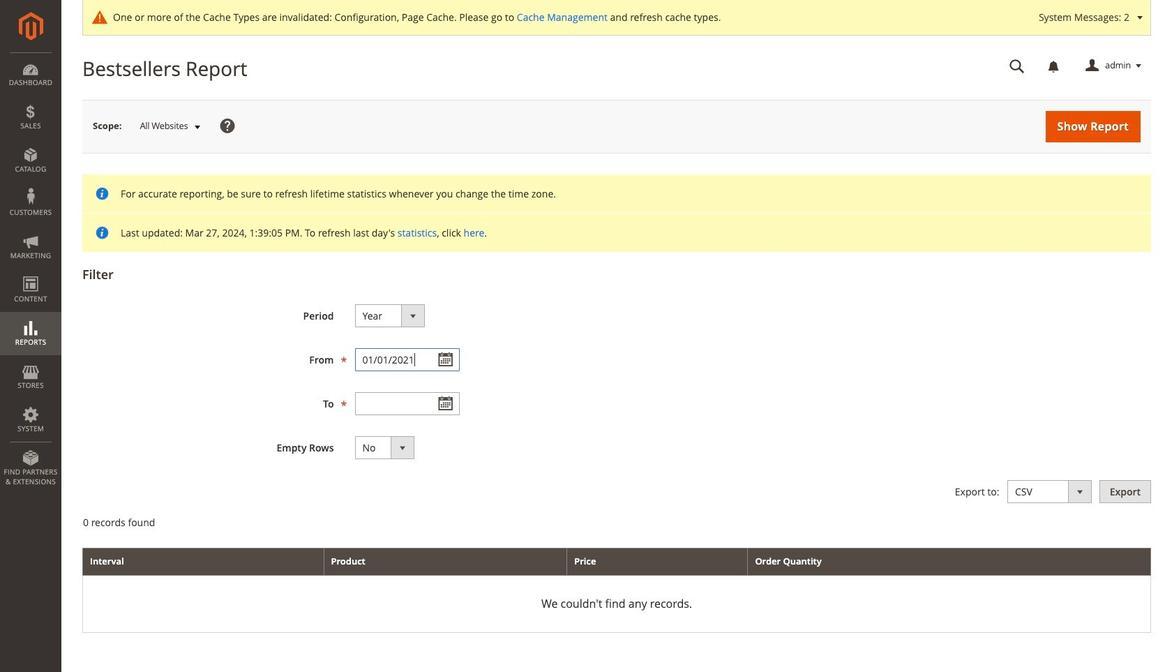 Task type: locate. For each thing, give the bounding box(es) containing it.
menu bar
[[0, 52, 61, 494]]

magento admin panel image
[[18, 12, 43, 40]]

None text field
[[1000, 54, 1035, 78], [355, 348, 460, 371], [355, 392, 460, 415], [1000, 54, 1035, 78], [355, 348, 460, 371], [355, 392, 460, 415]]



